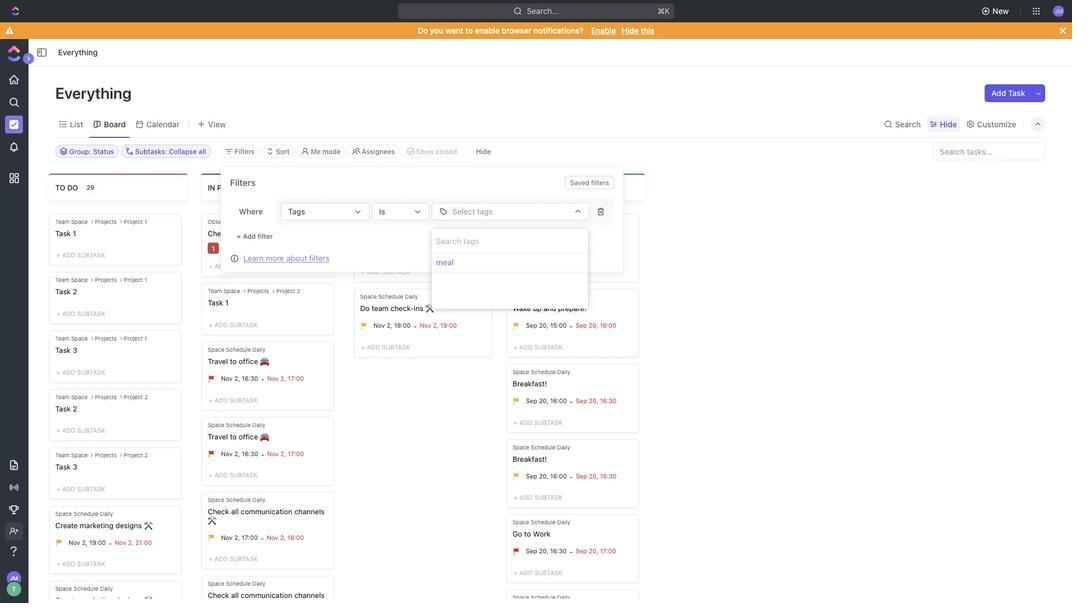 Task type: describe. For each thing, give the bounding box(es) containing it.
schedule inside space schedule daily wake up and prepare!
[[531, 218, 556, 225]]

hide button
[[927, 116, 960, 132]]

customize
[[977, 120, 1016, 129]]

1 space schedule daily check all communication channels ⚒️ from the top
[[208, 497, 325, 524]]

2 prepare! from the top
[[558, 304, 587, 312]]

add task
[[991, 89, 1025, 98]]

list
[[70, 120, 83, 129]]

check inside observatory check out rancho obser.
[[208, 229, 229, 237]]

learn
[[243, 254, 264, 263]]

1 breakfast! from the top
[[513, 379, 547, 388]]

1 all from the top
[[231, 507, 239, 516]]

browser
[[502, 26, 532, 35]]

select
[[452, 207, 475, 216]]

out
[[231, 229, 242, 237]]

1 🚘 from the top
[[260, 357, 267, 365]]

project 2 for task 1
[[276, 288, 300, 294]]

list link
[[68, 116, 83, 132]]

‎task for ‎task 2
[[55, 287, 71, 296]]

2 up from the top
[[533, 304, 542, 312]]

select tags
[[452, 207, 493, 216]]

team space down task 2
[[55, 452, 88, 458]]

calendar
[[146, 120, 180, 129]]

want
[[445, 26, 463, 35]]

2 for task 2
[[144, 394, 148, 400]]

0 horizontal spatial filters
[[309, 254, 330, 263]]

team up ‎task 2
[[55, 277, 70, 283]]

space schedule daily create marketing designs ⚒️
[[55, 510, 151, 529]]

team down ‎task 2
[[55, 335, 70, 342]]

team space up ‎task 2
[[55, 277, 88, 283]]

2 and from the top
[[544, 304, 556, 312]]

assignees
[[362, 147, 395, 155]]

2 space schedule daily check all communication channels ⚒️ from the top
[[208, 581, 325, 603]]

2 vertical spatial do
[[360, 304, 370, 312]]

project 1 for task 3
[[124, 335, 147, 342]]

meal
[[436, 258, 454, 267]]

1 space schedule daily breakfast! from the top
[[513, 369, 570, 388]]

2 wake from the top
[[513, 304, 531, 312]]

0 vertical spatial hide
[[622, 26, 639, 35]]

hide button
[[472, 145, 495, 158]]

notifications?
[[534, 26, 584, 35]]

daily inside space schedule daily wake up and prepare!
[[557, 218, 570, 225]]

task 3 for project 1
[[55, 346, 77, 354]]

task 2
[[55, 404, 77, 413]]

project 2 for task 2
[[124, 394, 148, 400]]

1 vertical spatial do
[[360, 229, 370, 237]]

34
[[560, 184, 568, 191]]

2 space schedule daily travel to office 🚘 from the top
[[208, 421, 267, 440]]

space inside space schedule daily create marketing designs ⚒️
[[55, 510, 72, 517]]

1 channels from the top
[[294, 507, 325, 516]]

space inside "space schedule daily go to work"
[[513, 519, 529, 525]]

2 travel from the top
[[208, 432, 228, 440]]

2 for task 1
[[297, 288, 300, 294]]

saved
[[570, 179, 589, 187]]

tags
[[477, 207, 493, 216]]

new
[[993, 6, 1009, 16]]

learn more about filters link
[[243, 254, 330, 263]]

assignees button
[[348, 145, 400, 158]]

1 ins from the top
[[414, 229, 424, 237]]

filter
[[258, 232, 273, 240]]

29
[[87, 184, 94, 191]]

work
[[533, 530, 551, 538]]

saved filters
[[570, 179, 609, 187]]

1 check- from the top
[[391, 229, 414, 237]]

Search tags text field
[[432, 229, 588, 253]]

observatory check out rancho obser.
[[208, 218, 294, 237]]

team up task 2
[[55, 394, 70, 400]]

team down task 2
[[55, 452, 70, 458]]

⌘k
[[658, 6, 670, 16]]

filters button
[[221, 145, 260, 158]]

3 for project 1
[[73, 346, 77, 354]]

learn more about filters
[[243, 254, 330, 263]]

⚒️ inside space schedule daily create marketing designs ⚒️
[[144, 521, 151, 529]]

prepare! inside space schedule daily wake up and prepare!
[[558, 229, 587, 237]]

2 check from the top
[[208, 507, 229, 516]]

project 1 for ‎task 2
[[124, 277, 147, 283]]

board
[[104, 120, 126, 129]]

calendar link
[[144, 116, 180, 132]]

search
[[895, 120, 921, 129]]



Task type: vqa. For each thing, say whether or not it's contained in the screenshot.
top up
yes



Task type: locate. For each thing, give the bounding box(es) containing it.
1 vertical spatial breakfast!
[[513, 454, 547, 463]]

space schedule daily
[[360, 218, 418, 225], [360, 293, 418, 300], [55, 586, 113, 592], [513, 594, 570, 601]]

project 1 for ‎task 1
[[124, 218, 147, 225]]

1 horizontal spatial filters
[[591, 179, 609, 187]]

-
[[570, 247, 573, 255], [414, 322, 417, 330], [570, 322, 573, 330], [261, 375, 264, 383], [570, 397, 573, 406], [261, 450, 264, 458], [570, 472, 573, 481], [261, 534, 264, 542], [109, 539, 112, 547], [570, 548, 573, 556]]

to inside "space schedule daily go to work"
[[524, 530, 531, 538]]

0 vertical spatial 🚘
[[260, 357, 267, 365]]

space schedule daily go to work
[[513, 519, 570, 538]]

2 space schedule daily breakfast! from the top
[[513, 444, 570, 463]]

0 vertical spatial everything
[[58, 48, 98, 57]]

do
[[418, 26, 428, 35], [360, 229, 370, 237], [360, 304, 370, 312]]

1 horizontal spatial hide
[[622, 26, 639, 35]]

0 vertical spatial team
[[372, 229, 389, 237]]

check-
[[391, 229, 414, 237], [391, 304, 414, 312]]

team
[[372, 229, 389, 237], [372, 304, 389, 312]]

schedule
[[378, 218, 403, 225], [531, 218, 556, 225], [378, 293, 403, 300], [226, 346, 251, 353], [531, 369, 556, 375], [226, 421, 251, 428], [531, 444, 556, 450], [226, 497, 251, 503], [74, 510, 98, 517], [531, 519, 556, 525], [226, 581, 251, 587], [74, 586, 98, 592], [531, 594, 556, 601]]

task 3 for project 2
[[55, 463, 77, 471]]

2 check- from the top
[[391, 304, 414, 312]]

schedule inside "space schedule daily go to work"
[[531, 519, 556, 525]]

1 vertical spatial check-
[[391, 304, 414, 312]]

0 vertical spatial ‎task
[[55, 229, 71, 237]]

do you want to enable browser notifications? enable hide this
[[418, 26, 654, 35]]

0 vertical spatial do team check-ins ⚒️
[[360, 229, 433, 237]]

0 vertical spatial up
[[533, 229, 542, 237]]

and
[[544, 229, 556, 237], [544, 304, 556, 312]]

1 check from the top
[[208, 229, 229, 237]]

1 vertical spatial all
[[231, 591, 239, 599]]

do
[[67, 183, 78, 192]]

0 vertical spatial breakfast!
[[513, 379, 547, 388]]

1 do team check-ins ⚒️ from the top
[[360, 229, 433, 237]]

1 travel from the top
[[208, 357, 228, 365]]

team space up ‎task 1
[[55, 218, 88, 225]]

add
[[991, 89, 1006, 98], [243, 232, 256, 240], [62, 252, 75, 259], [215, 263, 228, 270], [367, 268, 380, 276], [519, 268, 533, 276], [62, 310, 75, 317], [215, 321, 228, 328], [367, 344, 380, 351], [519, 344, 533, 351], [62, 368, 75, 376], [215, 396, 228, 404], [519, 419, 533, 426], [62, 427, 75, 434], [215, 472, 228, 479], [62, 485, 75, 493], [519, 494, 533, 501], [215, 555, 228, 563], [62, 560, 75, 568], [519, 569, 533, 576]]

hide
[[622, 26, 639, 35], [940, 120, 957, 129], [476, 147, 491, 155]]

2 ins from the top
[[414, 304, 424, 312]]

2 do team check-ins ⚒️ from the top
[[360, 304, 433, 312]]

customize button
[[963, 116, 1020, 132]]

+ add filter
[[237, 232, 273, 240]]

and inside space schedule daily wake up and prepare!
[[544, 229, 556, 237]]

project 1
[[124, 218, 147, 225], [124, 277, 147, 283], [124, 335, 147, 342]]

2 🚘 from the top
[[260, 432, 267, 440]]

1 and from the top
[[544, 229, 556, 237]]

2 breakfast! from the top
[[513, 454, 547, 463]]

observatory
[[208, 218, 240, 225]]

1 vertical spatial and
[[544, 304, 556, 312]]

team
[[55, 218, 70, 225], [55, 277, 70, 283], [208, 288, 222, 294], [55, 335, 70, 342], [55, 394, 70, 400], [55, 452, 70, 458]]

0 horizontal spatial hide
[[476, 147, 491, 155]]

breakfast!
[[513, 379, 547, 388], [513, 454, 547, 463]]

1 vertical spatial ‎task
[[55, 287, 71, 296]]

schedule inside space schedule daily create marketing designs ⚒️
[[74, 510, 98, 517]]

search button
[[881, 116, 924, 132]]

more
[[266, 254, 284, 263]]

wake
[[513, 229, 531, 237], [513, 304, 531, 312]]

0 vertical spatial and
[[544, 229, 556, 237]]

1 ‎task from the top
[[55, 229, 71, 237]]

0 vertical spatial space schedule daily travel to office 🚘
[[208, 346, 267, 365]]

2 project 1 from the top
[[124, 277, 147, 283]]

1 vertical spatial everything
[[55, 83, 135, 102]]

1 vertical spatial space schedule daily travel to office 🚘
[[208, 421, 267, 440]]

go
[[513, 530, 522, 538]]

2 horizontal spatial hide
[[940, 120, 957, 129]]

2 vertical spatial hide
[[476, 147, 491, 155]]

1 vertical spatial space schedule daily breakfast!
[[513, 444, 570, 463]]

Search tasks... text field
[[933, 143, 1045, 160]]

2 all from the top
[[231, 591, 239, 599]]

all
[[231, 507, 239, 516], [231, 591, 239, 599]]

you
[[430, 26, 443, 35]]

subtask
[[77, 252, 105, 259], [229, 263, 258, 270], [382, 268, 410, 276], [534, 268, 563, 276], [77, 310, 105, 317], [229, 321, 258, 328], [382, 344, 410, 351], [534, 344, 563, 351], [77, 368, 105, 376], [229, 396, 258, 404], [534, 419, 563, 426], [77, 427, 105, 434], [229, 472, 258, 479], [77, 485, 105, 493], [534, 494, 563, 501], [229, 555, 258, 563], [77, 560, 105, 568], [534, 569, 563, 576]]

project 2 for task 3
[[124, 452, 148, 458]]

daily inside space schedule daily create marketing designs ⚒️
[[100, 510, 113, 517]]

communication
[[241, 507, 292, 516], [241, 591, 292, 599]]

everything
[[58, 48, 98, 57], [55, 83, 135, 102]]

0 vertical spatial all
[[231, 507, 239, 516]]

3 for project 2
[[73, 463, 77, 471]]

2 channels from the top
[[294, 591, 325, 599]]

task 3
[[55, 346, 77, 354], [55, 463, 77, 471]]

2 vertical spatial project 1
[[124, 335, 147, 342]]

search...
[[527, 6, 559, 16]]

daily inside "space schedule daily go to work"
[[557, 519, 570, 525]]

0 vertical spatial space schedule daily breakfast!
[[513, 369, 570, 388]]

projects
[[95, 218, 117, 225], [95, 277, 117, 283], [247, 288, 269, 294], [95, 335, 117, 342], [95, 394, 117, 400], [95, 452, 117, 458]]

in progress
[[208, 183, 256, 192]]

1 vertical spatial office
[[239, 432, 258, 440]]

+ add subtask
[[56, 252, 105, 259], [209, 263, 258, 270], [361, 268, 410, 276], [514, 268, 563, 276], [56, 310, 105, 317], [209, 321, 258, 328], [361, 344, 410, 351], [514, 344, 563, 351], [56, 368, 105, 376], [209, 396, 258, 404], [514, 419, 563, 426], [56, 427, 105, 434], [209, 472, 258, 479], [56, 485, 105, 493], [514, 494, 563, 501], [209, 555, 258, 563], [56, 560, 105, 568], [514, 569, 563, 576]]

🚘
[[260, 357, 267, 365], [260, 432, 267, 440]]

check
[[208, 229, 229, 237], [208, 507, 229, 516], [208, 591, 229, 599]]

1 team from the top
[[372, 229, 389, 237]]

up inside space schedule daily wake up and prepare!
[[533, 229, 542, 237]]

‎task 1
[[55, 229, 76, 237]]

0 vertical spatial communication
[[241, 507, 292, 516]]

space inside space schedule daily wake up and prepare!
[[513, 218, 529, 225]]

0 vertical spatial check-
[[391, 229, 414, 237]]

0 vertical spatial travel
[[208, 357, 228, 365]]

task
[[1008, 89, 1025, 98], [208, 299, 223, 307], [55, 346, 71, 354], [55, 404, 71, 413], [55, 463, 71, 471]]

1 communication from the top
[[241, 507, 292, 516]]

0 vertical spatial check
[[208, 229, 229, 237]]

1
[[144, 218, 147, 225], [73, 229, 76, 237], [212, 244, 215, 252], [144, 277, 147, 283], [225, 299, 228, 307], [144, 335, 147, 342]]

office
[[239, 357, 258, 365], [239, 432, 258, 440]]

add task button
[[985, 84, 1032, 102]]

1 prepare! from the top
[[558, 229, 587, 237]]

‎task for ‎task 1
[[55, 229, 71, 237]]

0 vertical spatial prepare!
[[558, 229, 587, 237]]

1 vertical spatial travel
[[208, 432, 228, 440]]

board link
[[102, 116, 126, 132]]

1 space schedule daily travel to office 🚘 from the top
[[208, 346, 267, 365]]

1 3 from the top
[[73, 346, 77, 354]]

2 communication from the top
[[241, 591, 292, 599]]

select tags button
[[432, 203, 590, 221]]

obser.
[[272, 229, 294, 237]]

2 for task 3
[[144, 452, 148, 458]]

⚒️
[[426, 229, 433, 237], [426, 304, 433, 312], [208, 516, 215, 524], [144, 521, 151, 529], [208, 600, 215, 603]]

enable
[[591, 26, 616, 35]]

2 task 3 from the top
[[55, 463, 77, 471]]

in
[[208, 183, 215, 192]]

1 vertical spatial hide
[[940, 120, 957, 129]]

1 vertical spatial ins
[[414, 304, 424, 312]]

1 vertical spatial 3
[[73, 463, 77, 471]]

space schedule daily wake up and prepare!
[[513, 218, 587, 237]]

project
[[124, 218, 143, 225], [124, 277, 143, 283], [276, 288, 295, 294], [124, 335, 143, 342], [124, 394, 143, 400], [124, 452, 143, 458]]

0 vertical spatial task 3
[[55, 346, 77, 354]]

filters
[[235, 147, 255, 155]]

designs
[[115, 521, 142, 529]]

2 vertical spatial check
[[208, 591, 229, 599]]

progress
[[217, 183, 256, 192]]

travel
[[208, 357, 228, 365], [208, 432, 228, 440]]

new button
[[977, 2, 1016, 20]]

team space up task 2
[[55, 394, 88, 400]]

1 vertical spatial filters
[[309, 254, 330, 263]]

0 vertical spatial filters
[[591, 179, 609, 187]]

1 vertical spatial space schedule daily check all communication channels ⚒️
[[208, 581, 325, 603]]

marketing
[[80, 521, 113, 529]]

2 3 from the top
[[73, 463, 77, 471]]

1 vertical spatial team
[[372, 304, 389, 312]]

space
[[71, 218, 88, 225], [360, 218, 377, 225], [513, 218, 529, 225], [71, 277, 88, 283], [224, 288, 240, 294], [360, 293, 377, 300], [71, 335, 88, 342], [208, 346, 224, 353], [513, 369, 529, 375], [71, 394, 88, 400], [208, 421, 224, 428], [513, 444, 529, 450], [71, 452, 88, 458], [208, 497, 224, 503], [55, 510, 72, 517], [513, 519, 529, 525], [208, 581, 224, 587], [55, 586, 72, 592], [513, 594, 529, 601]]

1 vertical spatial channels
[[294, 591, 325, 599]]

rancho
[[244, 229, 270, 237]]

2 office from the top
[[239, 432, 258, 440]]

‎task 2
[[55, 287, 77, 296]]

0 vertical spatial project 1
[[124, 218, 147, 225]]

filters right saved
[[591, 179, 609, 187]]

team up ‎task 1
[[55, 218, 70, 225]]

1 vertical spatial up
[[533, 304, 542, 312]]

1 vertical spatial do team check-ins ⚒️
[[360, 304, 433, 312]]

1 vertical spatial prepare!
[[558, 304, 587, 312]]

1 vertical spatial project 2
[[124, 394, 148, 400]]

1 vertical spatial task 3
[[55, 463, 77, 471]]

1 task 3 from the top
[[55, 346, 77, 354]]

+
[[237, 232, 241, 240], [56, 252, 60, 259], [209, 263, 213, 270], [361, 268, 365, 276], [514, 268, 518, 276], [56, 310, 60, 317], [209, 321, 213, 328], [361, 344, 365, 351], [514, 344, 518, 351], [56, 368, 60, 376], [209, 396, 213, 404], [514, 419, 518, 426], [56, 427, 60, 434], [209, 472, 213, 479], [56, 485, 60, 493], [514, 494, 518, 501], [209, 555, 213, 563], [56, 560, 60, 568], [514, 569, 518, 576]]

2
[[73, 287, 77, 296], [297, 288, 300, 294], [144, 394, 148, 400], [73, 404, 77, 413], [144, 452, 148, 458]]

3 project 1 from the top
[[124, 335, 147, 342]]

enable
[[475, 26, 500, 35]]

everything link
[[55, 46, 100, 59]]

2 ‎task from the top
[[55, 287, 71, 296]]

daily
[[405, 218, 418, 225], [557, 218, 570, 225], [405, 293, 418, 300], [252, 346, 265, 353], [557, 369, 570, 375], [252, 421, 265, 428], [557, 444, 570, 450], [252, 497, 265, 503], [100, 510, 113, 517], [557, 519, 570, 525], [252, 581, 265, 587], [100, 586, 113, 592], [557, 594, 570, 601]]

hide inside dropdown button
[[940, 120, 957, 129]]

1 up from the top
[[533, 229, 542, 237]]

0 vertical spatial channels
[[294, 507, 325, 516]]

1 vertical spatial 🚘
[[260, 432, 267, 440]]

3
[[73, 346, 77, 354], [73, 463, 77, 471]]

team space down ‎task 2
[[55, 335, 88, 342]]

team up task 1
[[208, 288, 222, 294]]

project 2
[[276, 288, 300, 294], [124, 394, 148, 400], [124, 452, 148, 458]]

3 check from the top
[[208, 591, 229, 599]]

add inside button
[[991, 89, 1006, 98]]

0 vertical spatial space schedule daily check all communication channels ⚒️
[[208, 497, 325, 524]]

do team check-ins ⚒️
[[360, 229, 433, 237], [360, 304, 433, 312]]

0 vertical spatial office
[[239, 357, 258, 365]]

hide inside button
[[476, 147, 491, 155]]

‎task
[[55, 229, 71, 237], [55, 287, 71, 296]]

1 wake from the top
[[513, 229, 531, 237]]

create
[[55, 521, 78, 529]]

1 project 1 from the top
[[124, 218, 147, 225]]

where
[[239, 207, 263, 216]]

prepare!
[[558, 229, 587, 237], [558, 304, 587, 312]]

channels
[[294, 507, 325, 516], [294, 591, 325, 599]]

wake inside space schedule daily wake up and prepare!
[[513, 229, 531, 237]]

filters
[[591, 179, 609, 187], [309, 254, 330, 263]]

2 team from the top
[[372, 304, 389, 312]]

task inside button
[[1008, 89, 1025, 98]]

1 office from the top
[[239, 357, 258, 365]]

0 vertical spatial ins
[[414, 229, 424, 237]]

space schedule daily breakfast!
[[513, 369, 570, 388], [513, 444, 570, 463]]

1 vertical spatial wake
[[513, 304, 531, 312]]

to do
[[55, 183, 78, 192]]

this
[[641, 26, 654, 35]]

space schedule daily travel to office 🚘
[[208, 346, 267, 365], [208, 421, 267, 440]]

0 vertical spatial project 2
[[276, 288, 300, 294]]

1 vertical spatial communication
[[241, 591, 292, 599]]

about
[[286, 254, 307, 263]]

1 vertical spatial check
[[208, 507, 229, 516]]

1 vertical spatial project 1
[[124, 277, 147, 283]]

wake up and prepare!
[[513, 304, 587, 312]]

0 vertical spatial wake
[[513, 229, 531, 237]]

2 vertical spatial project 2
[[124, 452, 148, 458]]

0 vertical spatial 3
[[73, 346, 77, 354]]

task 1
[[208, 299, 228, 307]]

filters right about
[[309, 254, 330, 263]]

team space up task 1
[[208, 288, 240, 294]]

0 vertical spatial do
[[418, 26, 428, 35]]



